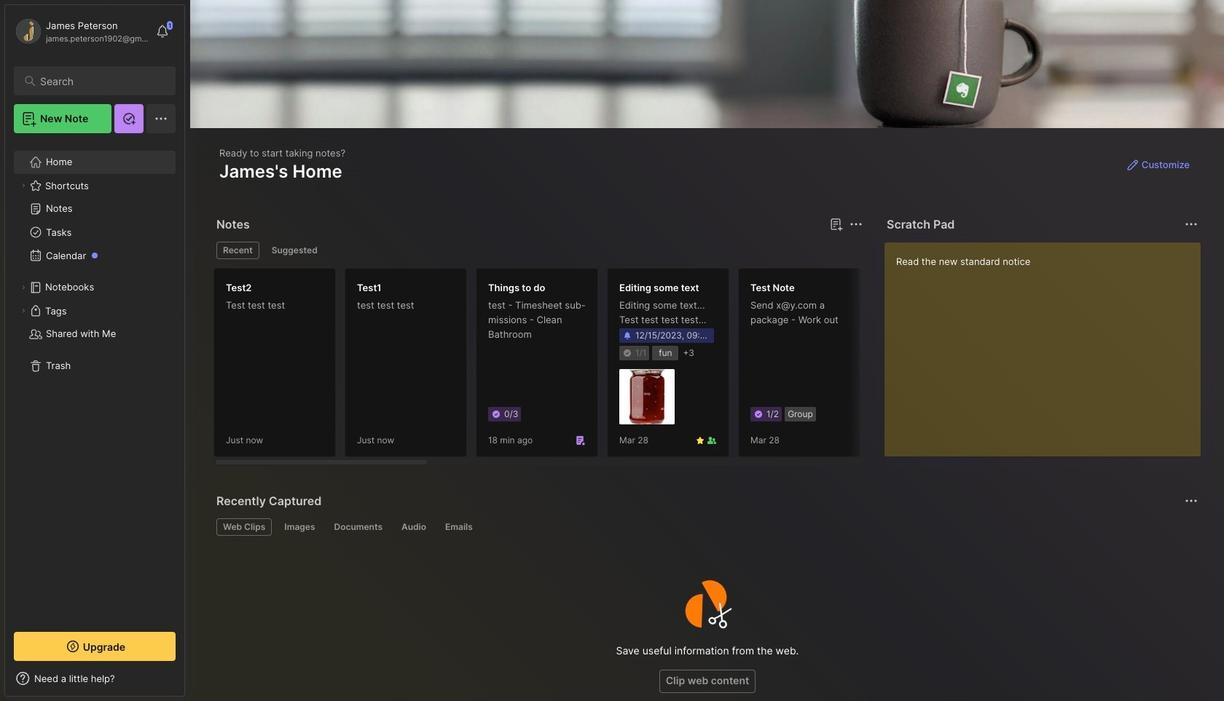 Task type: vqa. For each thing, say whether or not it's contained in the screenshot.
Background icon
no



Task type: describe. For each thing, give the bounding box(es) containing it.
thumbnail image
[[619, 370, 675, 425]]

click to collapse image
[[184, 675, 195, 692]]

expand tags image
[[19, 307, 28, 315]]



Task type: locate. For each thing, give the bounding box(es) containing it.
main element
[[0, 0, 189, 702]]

expand notebooks image
[[19, 283, 28, 292]]

1 vertical spatial tab list
[[216, 519, 1196, 536]]

0 vertical spatial tab list
[[216, 242, 860, 259]]

more actions image
[[847, 216, 865, 233], [1182, 216, 1200, 233]]

row group
[[213, 268, 1224, 466]]

WHAT'S NEW field
[[5, 667, 184, 691]]

Account field
[[14, 17, 149, 46]]

tree
[[5, 142, 184, 619]]

1 horizontal spatial more actions image
[[1182, 216, 1200, 233]]

2 tab list from the top
[[216, 519, 1196, 536]]

tab list
[[216, 242, 860, 259], [216, 519, 1196, 536]]

2 more actions image from the left
[[1182, 216, 1200, 233]]

tree inside "main" element
[[5, 142, 184, 619]]

more actions image
[[1182, 493, 1200, 510]]

tab
[[216, 242, 259, 259], [265, 242, 324, 259], [216, 519, 272, 536], [278, 519, 322, 536], [327, 519, 389, 536], [395, 519, 433, 536], [439, 519, 479, 536]]

More actions field
[[846, 214, 866, 235], [1181, 214, 1201, 235], [1181, 491, 1201, 511]]

none search field inside "main" element
[[40, 72, 162, 90]]

0 horizontal spatial more actions image
[[847, 216, 865, 233]]

Start writing… text field
[[896, 243, 1200, 445]]

None search field
[[40, 72, 162, 90]]

1 more actions image from the left
[[847, 216, 865, 233]]

1 tab list from the top
[[216, 242, 860, 259]]

Search text field
[[40, 74, 162, 88]]



